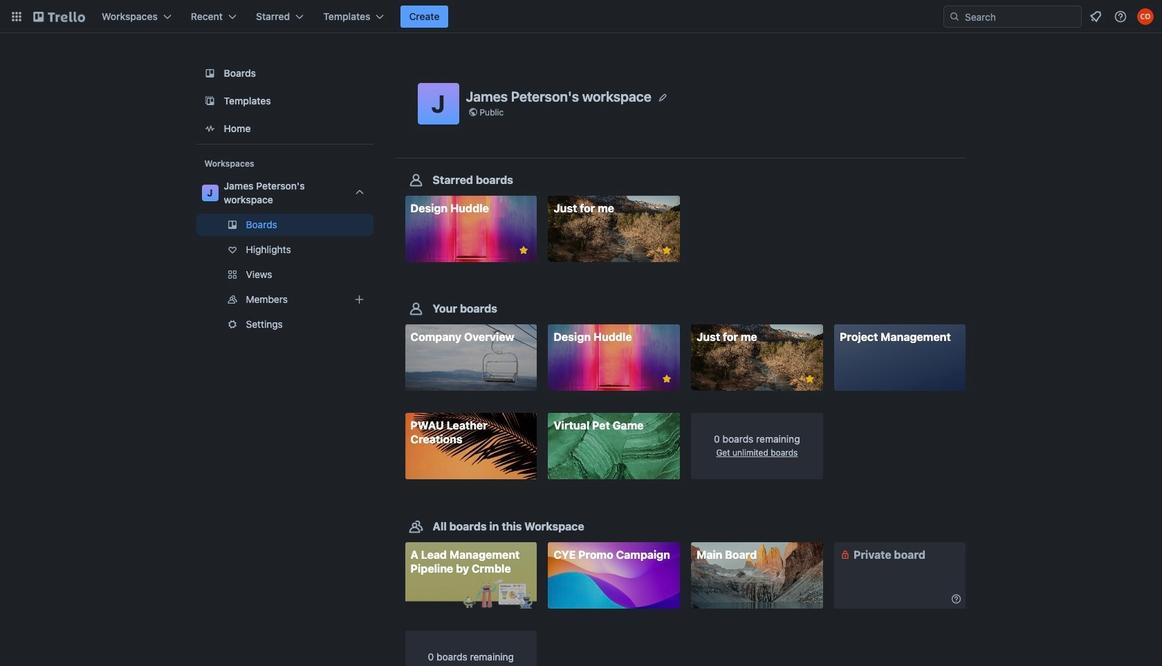 Task type: vqa. For each thing, say whether or not it's contained in the screenshot.
tab
no



Task type: describe. For each thing, give the bounding box(es) containing it.
0 vertical spatial click to unstar this board. it will be removed from your starred list. image
[[518, 244, 530, 257]]

0 vertical spatial sm image
[[839, 548, 853, 562]]

0 notifications image
[[1088, 8, 1105, 25]]

open information menu image
[[1114, 10, 1128, 24]]

Search field
[[961, 7, 1082, 26]]

board image
[[202, 65, 218, 82]]

1 vertical spatial click to unstar this board. it will be removed from your starred list. image
[[661, 373, 673, 386]]

search image
[[950, 11, 961, 22]]

christina overa (christinaovera) image
[[1138, 8, 1154, 25]]

primary element
[[0, 0, 1163, 33]]

1 horizontal spatial sm image
[[950, 592, 964, 606]]



Task type: locate. For each thing, give the bounding box(es) containing it.
1 horizontal spatial click to unstar this board. it will be removed from your starred list. image
[[804, 373, 816, 386]]

click to unstar this board. it will be removed from your starred list. image
[[661, 244, 673, 257], [804, 373, 816, 386]]

back to home image
[[33, 6, 85, 28]]

0 horizontal spatial click to unstar this board. it will be removed from your starred list. image
[[518, 244, 530, 257]]

1 vertical spatial click to unstar this board. it will be removed from your starred list. image
[[804, 373, 816, 386]]

1 vertical spatial sm image
[[950, 592, 964, 606]]

add image
[[351, 291, 368, 308]]

0 vertical spatial click to unstar this board. it will be removed from your starred list. image
[[661, 244, 673, 257]]

home image
[[202, 120, 218, 137]]

0 horizontal spatial sm image
[[839, 548, 853, 562]]

1 horizontal spatial click to unstar this board. it will be removed from your starred list. image
[[661, 373, 673, 386]]

click to unstar this board. it will be removed from your starred list. image
[[518, 244, 530, 257], [661, 373, 673, 386]]

sm image
[[839, 548, 853, 562], [950, 592, 964, 606]]

0 horizontal spatial click to unstar this board. it will be removed from your starred list. image
[[661, 244, 673, 257]]

template board image
[[202, 93, 218, 109]]



